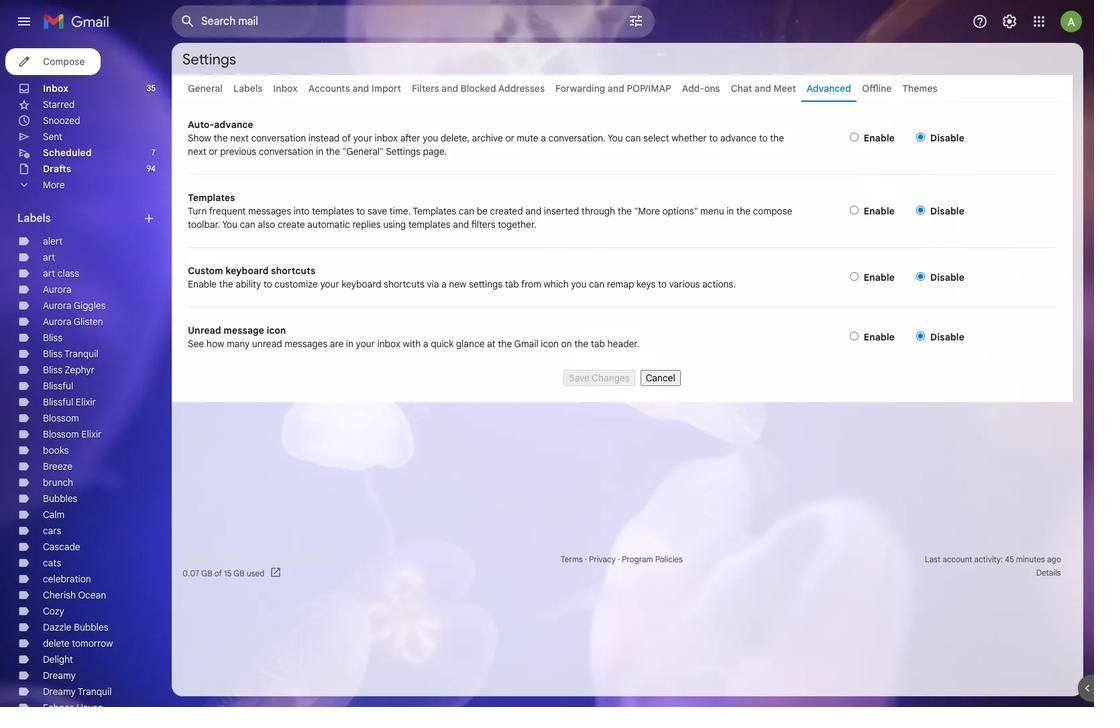 Task type: describe. For each thing, give the bounding box(es) containing it.
terms link
[[561, 555, 583, 565]]

tranquil for bliss tranquil
[[64, 348, 98, 360]]

in inside templates turn frequent messages into templates to save time. templates can be created and inserted through the "more options" menu in the compose toolbar. you can also create automatic replies using templates and filters together.
[[727, 205, 734, 217]]

snoozed link
[[43, 115, 80, 127]]

more button
[[0, 177, 161, 193]]

offline link
[[862, 83, 892, 95]]

the down meet
[[770, 132, 784, 144]]

labels link
[[233, 83, 262, 95]]

ons
[[704, 83, 720, 95]]

calm link
[[43, 509, 65, 521]]

select
[[643, 132, 669, 144]]

dreamy for dreamy tranquil
[[43, 686, 76, 698]]

previous
[[220, 146, 256, 158]]

quick
[[431, 338, 454, 350]]

can left also
[[240, 219, 255, 231]]

bliss link
[[43, 332, 62, 344]]

disable radio for enable the ability to customize your keyboard shortcuts via a new settings tab from which you can remap keys to various actions.
[[916, 272, 925, 281]]

dazzle
[[43, 622, 71, 634]]

0 horizontal spatial advance
[[214, 119, 253, 131]]

cats link
[[43, 557, 61, 569]]

be
[[477, 205, 488, 217]]

the left "compose"
[[736, 205, 751, 217]]

filters and blocked addresses link
[[412, 83, 545, 95]]

navigation containing save changes
[[188, 367, 1056, 386]]

blissful for blissful elixir
[[43, 396, 73, 408]]

enable inside custom keyboard shortcuts enable the ability to customize your keyboard shortcuts via a new settings tab from which you can remap keys to various actions.
[[188, 278, 217, 290]]

a inside auto-advance show the next conversation instead of your inbox after you delete, archive or mute a conversation. you can select whether to advance to the next or previous conversation in the "general" settings page.
[[541, 132, 546, 144]]

dreamy for dreamy link
[[43, 670, 76, 682]]

inbox for second inbox link from right
[[43, 83, 68, 95]]

mute
[[517, 132, 538, 144]]

cascade link
[[43, 541, 80, 553]]

aurora glisten link
[[43, 316, 103, 328]]

cherish ocean
[[43, 590, 106, 602]]

1 vertical spatial conversation
[[259, 146, 314, 158]]

0 horizontal spatial icon
[[267, 325, 286, 337]]

are
[[330, 338, 344, 350]]

alert link
[[43, 235, 63, 248]]

and up together.
[[525, 205, 542, 217]]

enable for unread message icon see how many unread messages are in your inbox with a quick glance at the gmail icon on the tab header.
[[864, 331, 895, 343]]

via
[[427, 278, 439, 290]]

enable for auto-advance show the next conversation instead of your inbox after you delete, archive or mute a conversation. you can select whether to advance to the next or previous conversation in the "general" settings page.
[[864, 132, 895, 144]]

many
[[227, 338, 250, 350]]

your for of
[[353, 132, 372, 144]]

chat and meet
[[731, 83, 796, 95]]

from
[[521, 278, 541, 290]]

blossom for blossom link at the left of the page
[[43, 413, 79, 425]]

disable for enable the ability to customize your keyboard shortcuts via a new settings tab from which you can remap keys to various actions.
[[930, 272, 964, 284]]

gmail
[[514, 338, 538, 350]]

disable radio for show the next conversation instead of your inbox after you delete, archive or mute a conversation. you can select whether to advance to the next or previous conversation in the "general" settings page.
[[916, 133, 925, 142]]

bliss zephyr link
[[43, 364, 94, 376]]

you inside auto-advance show the next conversation instead of your inbox after you delete, archive or mute a conversation. you can select whether to advance to the next or previous conversation in the "general" settings page.
[[423, 132, 438, 144]]

the right at on the left top of page
[[498, 338, 512, 350]]

elixir for blissful elixir
[[76, 396, 96, 408]]

more
[[43, 179, 65, 191]]

cars link
[[43, 525, 61, 537]]

turn
[[188, 205, 207, 217]]

enable radio for turn frequent messages into templates to save time. templates can be created and inserted through the "more options" menu in the compose toolbar. you can also create automatic replies using templates and filters together.
[[850, 206, 858, 215]]

inbox for second inbox link
[[273, 83, 298, 95]]

and for filters
[[441, 83, 458, 95]]

in inside the unread message icon see how many unread messages are in your inbox with a quick glance at the gmail icon on the tab header.
[[346, 338, 353, 350]]

dazzle bubbles
[[43, 622, 108, 634]]

delight
[[43, 654, 73, 666]]

settings inside auto-advance show the next conversation instead of your inbox after you delete, archive or mute a conversation. you can select whether to advance to the next or previous conversation in the "general" settings page.
[[386, 146, 420, 158]]

the right show
[[214, 132, 228, 144]]

disable for see how many unread messages are in your inbox with a quick glance at the gmail icon on the tab header.
[[930, 331, 964, 343]]

advanced
[[807, 83, 851, 95]]

program policies link
[[622, 555, 683, 565]]

2 gb from the left
[[233, 568, 245, 579]]

1 horizontal spatial or
[[505, 132, 514, 144]]

can inside custom keyboard shortcuts enable the ability to customize your keyboard shortcuts via a new settings tab from which you can remap keys to various actions.
[[589, 278, 605, 290]]

0 horizontal spatial templates
[[312, 205, 354, 217]]

cancel button
[[640, 370, 681, 386]]

together.
[[498, 219, 536, 231]]

auto-
[[188, 119, 214, 131]]

a inside the unread message icon see how many unread messages are in your inbox with a quick glance at the gmail icon on the tab header.
[[423, 338, 428, 350]]

calm
[[43, 509, 65, 521]]

0.07 gb of 15 gb used
[[182, 568, 264, 579]]

policies
[[655, 555, 683, 565]]

settings
[[469, 278, 502, 290]]

into
[[294, 205, 309, 217]]

bliss for bliss zephyr
[[43, 364, 62, 376]]

aurora for aurora link
[[43, 284, 71, 296]]

chat
[[731, 83, 752, 95]]

account
[[943, 555, 972, 565]]

details link
[[1036, 568, 1061, 578]]

1 vertical spatial next
[[188, 146, 206, 158]]

messages inside templates turn frequent messages into templates to save time. templates can be created and inserted through the "more options" menu in the compose toolbar. you can also create automatic replies using templates and filters together.
[[248, 205, 291, 217]]

0 horizontal spatial keyboard
[[225, 265, 269, 277]]

1 horizontal spatial shortcuts
[[384, 278, 425, 290]]

custom keyboard shortcuts enable the ability to customize your keyboard shortcuts via a new settings tab from which you can remap keys to various actions.
[[188, 265, 736, 290]]

save
[[569, 372, 590, 384]]

various
[[669, 278, 700, 290]]

0 vertical spatial conversation
[[251, 132, 306, 144]]

to right keys
[[658, 278, 667, 290]]

2 · from the left
[[618, 555, 620, 565]]

unread
[[188, 325, 221, 337]]

tranquil for dreamy tranquil
[[78, 686, 112, 698]]

1 horizontal spatial icon
[[541, 338, 559, 350]]

forwarding and pop/imap link
[[555, 83, 671, 95]]

how
[[206, 338, 224, 350]]

0 vertical spatial next
[[230, 132, 249, 144]]

header.
[[607, 338, 639, 350]]

cats
[[43, 557, 61, 569]]

replies
[[352, 219, 381, 231]]

1 horizontal spatial templates
[[413, 205, 456, 217]]

bliss zephyr
[[43, 364, 94, 376]]

forwarding and pop/imap
[[555, 83, 671, 95]]

frequent
[[209, 205, 246, 217]]

accounts and import
[[308, 83, 401, 95]]

45
[[1005, 555, 1014, 565]]

compose
[[753, 205, 792, 217]]

tab inside the unread message icon see how many unread messages are in your inbox with a quick glance at the gmail icon on the tab header.
[[591, 338, 605, 350]]

at
[[487, 338, 495, 350]]

inserted
[[544, 205, 579, 217]]

automatic
[[307, 219, 350, 231]]

blocked
[[461, 83, 496, 95]]

sent
[[43, 131, 62, 143]]

delete tomorrow link
[[43, 638, 113, 650]]

your for customize
[[320, 278, 339, 290]]

0.07
[[182, 568, 199, 579]]

activity:
[[974, 555, 1003, 565]]

ocean
[[78, 590, 106, 602]]

the inside custom keyboard shortcuts enable the ability to customize your keyboard shortcuts via a new settings tab from which you can remap keys to various actions.
[[219, 278, 233, 290]]

drafts link
[[43, 163, 71, 175]]

and for chat
[[754, 83, 771, 95]]

chat and meet link
[[731, 83, 796, 95]]

aurora for aurora glisten
[[43, 316, 71, 328]]

conversation.
[[548, 132, 606, 144]]

delete tomorrow
[[43, 638, 113, 650]]

labels navigation
[[0, 43, 172, 708]]

starred
[[43, 99, 75, 111]]

accounts and import link
[[308, 83, 401, 95]]

0 horizontal spatial or
[[209, 146, 218, 158]]

advanced search options image
[[622, 7, 649, 34]]

labels heading
[[17, 212, 142, 225]]



Task type: locate. For each thing, give the bounding box(es) containing it.
class
[[58, 268, 79, 280]]

Enable radio
[[850, 206, 858, 215], [850, 272, 858, 281], [850, 332, 858, 341]]

1 dreamy from the top
[[43, 670, 76, 682]]

1 vertical spatial art
[[43, 268, 55, 280]]

1 horizontal spatial inbox link
[[273, 83, 298, 95]]

blissful for blissful link
[[43, 380, 73, 392]]

disable for show the next conversation instead of your inbox after you delete, archive or mute a conversation. you can select whether to advance to the next or previous conversation in the "general" settings page.
[[930, 132, 964, 144]]

1 inbox from the left
[[43, 83, 68, 95]]

3 enable radio from the top
[[850, 332, 858, 341]]

0 vertical spatial labels
[[233, 83, 262, 95]]

1 horizontal spatial tab
[[591, 338, 605, 350]]

1 vertical spatial shortcuts
[[384, 278, 425, 290]]

on
[[561, 338, 572, 350]]

enable radio for see how many unread messages are in your inbox with a quick glance at the gmail icon on the tab header.
[[850, 332, 858, 341]]

blissful elixir link
[[43, 396, 96, 408]]

import
[[371, 83, 401, 95]]

2 aurora from the top
[[43, 300, 71, 312]]

1 vertical spatial bubbles
[[74, 622, 108, 634]]

0 vertical spatial inbox
[[375, 132, 398, 144]]

the left ability
[[219, 278, 233, 290]]

and left "pop/imap"
[[608, 83, 624, 95]]

dreamy tranquil link
[[43, 686, 112, 698]]

0 vertical spatial icon
[[267, 325, 286, 337]]

2 inbox link from the left
[[273, 83, 298, 95]]

to down 'chat and meet'
[[759, 132, 768, 144]]

inbox
[[43, 83, 68, 95], [273, 83, 298, 95]]

in inside auto-advance show the next conversation instead of your inbox after you delete, archive or mute a conversation. you can select whether to advance to the next or previous conversation in the "general" settings page.
[[316, 146, 323, 158]]

blossom elixir
[[43, 429, 102, 441]]

3 aurora from the top
[[43, 316, 71, 328]]

0 vertical spatial bubbles
[[43, 493, 77, 505]]

blossom for blossom elixir
[[43, 429, 79, 441]]

can left remap
[[589, 278, 605, 290]]

inbox inside the unread message icon see how many unread messages are in your inbox with a quick glance at the gmail icon on the tab header.
[[377, 338, 400, 350]]

enable
[[864, 132, 895, 144], [864, 205, 895, 217], [864, 272, 895, 284], [188, 278, 217, 290], [864, 331, 895, 343]]

inbox right labels "link"
[[273, 83, 298, 95]]

1 gb from the left
[[201, 568, 212, 579]]

to inside templates turn frequent messages into templates to save time. templates can be created and inserted through the "more options" menu in the compose toolbar. you can also create automatic replies using templates and filters together.
[[356, 205, 365, 217]]

the right on
[[574, 338, 588, 350]]

0 vertical spatial shortcuts
[[271, 265, 315, 277]]

save changes button
[[564, 370, 635, 386]]

1 horizontal spatial inbox
[[273, 83, 298, 95]]

2 horizontal spatial in
[[727, 205, 734, 217]]

next down show
[[188, 146, 206, 158]]

elixir down the blissful elixir link
[[81, 429, 102, 441]]

0 horizontal spatial in
[[316, 146, 323, 158]]

bliss for bliss tranquil
[[43, 348, 62, 360]]

a right via
[[441, 278, 447, 290]]

enable radio for enable the ability to customize your keyboard shortcuts via a new settings tab from which you can remap keys to various actions.
[[850, 272, 858, 281]]

0 horizontal spatial inbox link
[[43, 83, 68, 95]]

1 vertical spatial tab
[[591, 338, 605, 350]]

a right the mute
[[541, 132, 546, 144]]

of inside auto-advance show the next conversation instead of your inbox after you delete, archive or mute a conversation. you can select whether to advance to the next or previous conversation in the "general" settings page.
[[342, 132, 351, 144]]

inbox inside auto-advance show the next conversation instead of your inbox after you delete, archive or mute a conversation. you can select whether to advance to the next or previous conversation in the "general" settings page.
[[375, 132, 398, 144]]

terms · privacy · program policies
[[561, 555, 683, 565]]

glisten
[[74, 316, 103, 328]]

0 vertical spatial disable radio
[[916, 133, 925, 142]]

settings
[[182, 50, 236, 68], [386, 146, 420, 158]]

you right conversation.
[[608, 132, 623, 144]]

1 vertical spatial your
[[320, 278, 339, 290]]

tab left header.
[[591, 338, 605, 350]]

1 vertical spatial disable radio
[[916, 332, 925, 341]]

keyboard up ability
[[225, 265, 269, 277]]

Search mail text field
[[201, 15, 590, 28]]

keys
[[637, 278, 656, 290]]

conversation
[[251, 132, 306, 144], [259, 146, 314, 158]]

tranquil down tomorrow
[[78, 686, 112, 698]]

aurora glisten
[[43, 316, 103, 328]]

2 vertical spatial your
[[356, 338, 375, 350]]

1 horizontal spatial a
[[441, 278, 447, 290]]

1 vertical spatial advance
[[720, 132, 757, 144]]

0 vertical spatial settings
[[182, 50, 236, 68]]

new
[[449, 278, 466, 290]]

zephyr
[[65, 364, 94, 376]]

footer
[[172, 553, 1073, 580]]

which
[[544, 278, 569, 290]]

aurora link
[[43, 284, 71, 296]]

navigation
[[188, 367, 1056, 386]]

0 horizontal spatial of
[[214, 568, 222, 579]]

0 horizontal spatial templates
[[188, 192, 235, 204]]

0 vertical spatial you
[[423, 132, 438, 144]]

aurora for aurora giggles
[[43, 300, 71, 312]]

1 aurora from the top
[[43, 284, 71, 296]]

blossom elixir link
[[43, 429, 102, 441]]

themes link
[[902, 83, 937, 95]]

0 vertical spatial dreamy
[[43, 670, 76, 682]]

1 vertical spatial templates
[[413, 205, 456, 217]]

your inside custom keyboard shortcuts enable the ability to customize your keyboard shortcuts via a new settings tab from which you can remap keys to various actions.
[[320, 278, 339, 290]]

1 vertical spatial aurora
[[43, 300, 71, 312]]

inbox link up the 'starred' link
[[43, 83, 68, 95]]

0 vertical spatial of
[[342, 132, 351, 144]]

of up ""general"" on the top of the page
[[342, 132, 351, 144]]

0 vertical spatial in
[[316, 146, 323, 158]]

1 vertical spatial elixir
[[81, 429, 102, 441]]

0 vertical spatial blossom
[[43, 413, 79, 425]]

1 horizontal spatial keyboard
[[342, 278, 381, 290]]

elixir up blossom link at the left of the page
[[76, 396, 96, 408]]

create
[[278, 219, 305, 231]]

1 blossom from the top
[[43, 413, 79, 425]]

icon
[[267, 325, 286, 337], [541, 338, 559, 350]]

or left the mute
[[505, 132, 514, 144]]

1 disable radio from the top
[[916, 272, 925, 281]]

1 art from the top
[[43, 252, 55, 264]]

time.
[[389, 205, 411, 217]]

templates up the automatic
[[312, 205, 354, 217]]

dreamy down dreamy link
[[43, 686, 76, 698]]

and left import
[[352, 83, 369, 95]]

2 vertical spatial a
[[423, 338, 428, 350]]

2 blissful from the top
[[43, 396, 73, 408]]

1 vertical spatial bliss
[[43, 348, 62, 360]]

0 horizontal spatial you
[[222, 219, 237, 231]]

search mail image
[[176, 9, 200, 34]]

4 disable from the top
[[930, 331, 964, 343]]

0 vertical spatial you
[[608, 132, 623, 144]]

2 inbox from the left
[[273, 83, 298, 95]]

options"
[[662, 205, 698, 217]]

art for art class
[[43, 268, 55, 280]]

2 disable from the top
[[930, 205, 964, 217]]

cancel
[[646, 372, 675, 384]]

0 vertical spatial or
[[505, 132, 514, 144]]

7
[[151, 148, 156, 158]]

alert
[[43, 235, 63, 248]]

0 vertical spatial a
[[541, 132, 546, 144]]

1 · from the left
[[585, 555, 587, 565]]

dazzle bubbles link
[[43, 622, 108, 634]]

your inside auto-advance show the next conversation instead of your inbox after you delete, archive or mute a conversation. you can select whether to advance to the next or previous conversation in the "general" settings page.
[[353, 132, 372, 144]]

advance right 'whether'
[[720, 132, 757, 144]]

bubbles link
[[43, 493, 77, 505]]

elixir
[[76, 396, 96, 408], [81, 429, 102, 441]]

1 vertical spatial tranquil
[[78, 686, 112, 698]]

1 disable radio from the top
[[916, 133, 925, 142]]

· right privacy
[[618, 555, 620, 565]]

1 vertical spatial settings
[[386, 146, 420, 158]]

starred link
[[43, 99, 75, 111]]

blissful down bliss zephyr 'link'
[[43, 380, 73, 392]]

main menu image
[[16, 13, 32, 30]]

icon up unread
[[267, 325, 286, 337]]

menu
[[700, 205, 724, 217]]

0 vertical spatial enable radio
[[850, 206, 858, 215]]

inbox link
[[43, 83, 68, 95], [273, 83, 298, 95]]

in right menu on the right of page
[[727, 205, 734, 217]]

2 vertical spatial bliss
[[43, 364, 62, 376]]

cascade
[[43, 541, 80, 553]]

a right "with"
[[423, 338, 428, 350]]

forwarding
[[555, 83, 605, 95]]

1 vertical spatial enable radio
[[850, 272, 858, 281]]

templates down time.
[[408, 219, 450, 231]]

instead
[[308, 132, 340, 144]]

addresses
[[498, 83, 545, 95]]

inbox left the after
[[375, 132, 398, 144]]

2 vertical spatial enable radio
[[850, 332, 858, 341]]

messages up also
[[248, 205, 291, 217]]

filters
[[412, 83, 439, 95]]

aurora up bliss link
[[43, 316, 71, 328]]

inbox link right labels "link"
[[273, 83, 298, 95]]

add-ons
[[682, 83, 720, 95]]

after
[[400, 132, 420, 144]]

your right customize
[[320, 278, 339, 290]]

2 horizontal spatial a
[[541, 132, 546, 144]]

you up the page.
[[423, 132, 438, 144]]

0 vertical spatial advance
[[214, 119, 253, 131]]

0 vertical spatial tranquil
[[64, 348, 98, 360]]

you right which
[[571, 278, 587, 290]]

0 vertical spatial elixir
[[76, 396, 96, 408]]

art down art link
[[43, 268, 55, 280]]

can inside auto-advance show the next conversation instead of your inbox after you delete, archive or mute a conversation. you can select whether to advance to the next or previous conversation in the "general" settings page.
[[625, 132, 641, 144]]

bubbles up tomorrow
[[74, 622, 108, 634]]

0 vertical spatial templates
[[312, 205, 354, 217]]

2 bliss from the top
[[43, 348, 62, 360]]

tranquil up zephyr
[[64, 348, 98, 360]]

bliss down bliss link
[[43, 348, 62, 360]]

0 vertical spatial bliss
[[43, 332, 62, 344]]

shortcuts up customize
[[271, 265, 315, 277]]

· right terms link
[[585, 555, 587, 565]]

templates turn frequent messages into templates to save time. templates can be created and inserted through the "more options" menu in the compose toolbar. you can also create automatic replies using templates and filters together.
[[188, 192, 792, 231]]

to right ability
[[263, 278, 272, 290]]

disable radio for see how many unread messages are in your inbox with a quick glance at the gmail icon on the tab header.
[[916, 332, 925, 341]]

0 vertical spatial messages
[[248, 205, 291, 217]]

auto-advance show the next conversation instead of your inbox after you delete, archive or mute a conversation. you can select whether to advance to the next or previous conversation in the "general" settings page.
[[188, 119, 784, 158]]

1 vertical spatial messages
[[284, 338, 327, 350]]

and right the chat at the top of page
[[754, 83, 771, 95]]

blossom down blossom link at the left of the page
[[43, 429, 79, 441]]

blissful down blissful link
[[43, 396, 73, 408]]

conversation down instead at the top of page
[[259, 146, 314, 158]]

1 blissful from the top
[[43, 380, 73, 392]]

the down instead at the top of page
[[326, 146, 340, 158]]

1 horizontal spatial you
[[608, 132, 623, 144]]

you inside custom keyboard shortcuts enable the ability to customize your keyboard shortcuts via a new settings tab from which you can remap keys to various actions.
[[571, 278, 587, 290]]

in down instead at the top of page
[[316, 146, 323, 158]]

dreamy down delight
[[43, 670, 76, 682]]

art class
[[43, 268, 79, 280]]

in right the are
[[346, 338, 353, 350]]

and for forwarding
[[608, 83, 624, 95]]

your right the are
[[356, 338, 375, 350]]

inbox inside labels navigation
[[43, 83, 68, 95]]

35
[[147, 83, 156, 93]]

1 enable radio from the top
[[850, 206, 858, 215]]

created
[[490, 205, 523, 217]]

tab
[[505, 278, 519, 290], [591, 338, 605, 350]]

0 vertical spatial blissful
[[43, 380, 73, 392]]

0 vertical spatial templates
[[188, 192, 235, 204]]

1 inbox link from the left
[[43, 83, 68, 95]]

0 horizontal spatial shortcuts
[[271, 265, 315, 277]]

1 vertical spatial of
[[214, 568, 222, 579]]

remap
[[607, 278, 634, 290]]

messages inside the unread message icon see how many unread messages are in your inbox with a quick glance at the gmail icon on the tab header.
[[284, 338, 327, 350]]

of inside footer
[[214, 568, 222, 579]]

support image
[[972, 13, 988, 30]]

1 horizontal spatial templates
[[408, 219, 450, 231]]

bliss up bliss tranquil link
[[43, 332, 62, 344]]

your up ""general"" on the top of the page
[[353, 132, 372, 144]]

follow link to manage storage image
[[270, 567, 283, 580]]

enable for custom keyboard shortcuts enable the ability to customize your keyboard shortcuts via a new settings tab from which you can remap keys to various actions.
[[864, 272, 895, 284]]

cherish ocean link
[[43, 590, 106, 602]]

bliss for bliss link
[[43, 332, 62, 344]]

dreamy tranquil
[[43, 686, 112, 698]]

can left the select
[[625, 132, 641, 144]]

0 vertical spatial art
[[43, 252, 55, 264]]

dreamy
[[43, 670, 76, 682], [43, 686, 76, 698]]

your
[[353, 132, 372, 144], [320, 278, 339, 290], [356, 338, 375, 350]]

Disable radio
[[916, 272, 925, 281], [916, 332, 925, 341]]

shortcuts left via
[[384, 278, 425, 290]]

blissful
[[43, 380, 73, 392], [43, 396, 73, 408]]

drafts
[[43, 163, 71, 175]]

cozy link
[[43, 606, 64, 618]]

and right filters in the left of the page
[[441, 83, 458, 95]]

None search field
[[172, 5, 655, 38]]

0 horizontal spatial labels
[[17, 212, 51, 225]]

2 disable radio from the top
[[916, 332, 925, 341]]

your inside the unread message icon see how many unread messages are in your inbox with a quick glance at the gmail icon on the tab header.
[[356, 338, 375, 350]]

the left "more
[[618, 205, 632, 217]]

art down alert
[[43, 252, 55, 264]]

actions.
[[702, 278, 736, 290]]

1 bliss from the top
[[43, 332, 62, 344]]

0 vertical spatial tab
[[505, 278, 519, 290]]

advance up previous on the top left
[[214, 119, 253, 131]]

0 vertical spatial disable radio
[[916, 272, 925, 281]]

you inside templates turn frequent messages into templates to save time. templates can be created and inserted through the "more options" menu in the compose toolbar. you can also create automatic replies using templates and filters together.
[[222, 219, 237, 231]]

compose
[[43, 56, 85, 68]]

cherish
[[43, 590, 76, 602]]

1 horizontal spatial gb
[[233, 568, 245, 579]]

conversation up previous on the top left
[[251, 132, 306, 144]]

2 art from the top
[[43, 268, 55, 280]]

aurora down art class
[[43, 284, 71, 296]]

1 horizontal spatial labels
[[233, 83, 262, 95]]

3 bliss from the top
[[43, 364, 62, 376]]

a inside custom keyboard shortcuts enable the ability to customize your keyboard shortcuts via a new settings tab from which you can remap keys to various actions.
[[441, 278, 447, 290]]

next up previous on the top left
[[230, 132, 249, 144]]

templates right time.
[[413, 205, 456, 217]]

labels up alert link
[[17, 212, 51, 225]]

icon left on
[[541, 338, 559, 350]]

gb right 15
[[233, 568, 245, 579]]

add-ons link
[[682, 83, 720, 95]]

labels right general at the top left
[[233, 83, 262, 95]]

1 horizontal spatial you
[[571, 278, 587, 290]]

you inside auto-advance show the next conversation instead of your inbox after you delete, archive or mute a conversation. you can select whether to advance to the next or previous conversation in the "general" settings page.
[[608, 132, 623, 144]]

privacy
[[589, 555, 616, 565]]

delete,
[[441, 132, 470, 144]]

1 horizontal spatial in
[[346, 338, 353, 350]]

inbox up the 'starred' link
[[43, 83, 68, 95]]

2 disable radio from the top
[[916, 206, 925, 215]]

enable for templates turn frequent messages into templates to save time. templates can be created and inserted through the "more options" menu in the compose toolbar. you can also create automatic replies using templates and filters together.
[[864, 205, 895, 217]]

bliss up blissful link
[[43, 364, 62, 376]]

1 vertical spatial or
[[209, 146, 218, 158]]

tab left from
[[505, 278, 519, 290]]

disable radio for turn frequent messages into templates to save time. templates can be created and inserted through the "more options" menu in the compose toolbar. you can also create automatic replies using templates and filters together.
[[916, 206, 925, 215]]

0 horizontal spatial gb
[[201, 568, 212, 579]]

Enable radio
[[850, 133, 858, 142]]

can left be
[[459, 205, 474, 217]]

to right 'whether'
[[709, 132, 718, 144]]

0 horizontal spatial settings
[[182, 50, 236, 68]]

or down show
[[209, 146, 218, 158]]

of left 15
[[214, 568, 222, 579]]

Disable radio
[[916, 133, 925, 142], [916, 206, 925, 215]]

labels for labels "link"
[[233, 83, 262, 95]]

2 blossom from the top
[[43, 429, 79, 441]]

you down frequent
[[222, 219, 237, 231]]

1 vertical spatial blissful
[[43, 396, 73, 408]]

1 vertical spatial keyboard
[[342, 278, 381, 290]]

aurora giggles link
[[43, 300, 106, 312]]

labels for the labels heading
[[17, 212, 51, 225]]

delight link
[[43, 654, 73, 666]]

settings image
[[1001, 13, 1018, 30]]

disable for turn frequent messages into templates to save time. templates can be created and inserted through the "more options" menu in the compose toolbar. you can also create automatic replies using templates and filters together.
[[930, 205, 964, 217]]

0 vertical spatial aurora
[[43, 284, 71, 296]]

also
[[258, 219, 275, 231]]

templates
[[188, 192, 235, 204], [413, 205, 456, 217]]

1 vertical spatial icon
[[541, 338, 559, 350]]

gmail image
[[43, 8, 116, 35]]

1 vertical spatial you
[[222, 219, 237, 231]]

bubbles down brunch link
[[43, 493, 77, 505]]

elixir for blossom elixir
[[81, 429, 102, 441]]

inbox left "with"
[[377, 338, 400, 350]]

94
[[146, 164, 156, 174]]

1 vertical spatial blossom
[[43, 429, 79, 441]]

1 horizontal spatial of
[[342, 132, 351, 144]]

messages left the are
[[284, 338, 327, 350]]

using
[[383, 219, 406, 231]]

0 horizontal spatial next
[[188, 146, 206, 158]]

messages
[[248, 205, 291, 217], [284, 338, 327, 350]]

gb right 0.07
[[201, 568, 212, 579]]

details
[[1036, 568, 1061, 578]]

1 vertical spatial templates
[[408, 219, 450, 231]]

breeze
[[43, 461, 73, 473]]

0 horizontal spatial a
[[423, 338, 428, 350]]

disable
[[930, 132, 964, 144], [930, 205, 964, 217], [930, 272, 964, 284], [930, 331, 964, 343]]

aurora down aurora link
[[43, 300, 71, 312]]

0 horizontal spatial tab
[[505, 278, 519, 290]]

settings down the after
[[386, 146, 420, 158]]

1 horizontal spatial settings
[[386, 146, 420, 158]]

1 vertical spatial inbox
[[377, 338, 400, 350]]

0 vertical spatial keyboard
[[225, 265, 269, 277]]

0 horizontal spatial ·
[[585, 555, 587, 565]]

and left filters
[[453, 219, 469, 231]]

0 horizontal spatial inbox
[[43, 83, 68, 95]]

0 vertical spatial your
[[353, 132, 372, 144]]

page.
[[423, 146, 447, 158]]

2 vertical spatial in
[[346, 338, 353, 350]]

keyboard down replies
[[342, 278, 381, 290]]

aurora
[[43, 284, 71, 296], [43, 300, 71, 312], [43, 316, 71, 328]]

delete
[[43, 638, 69, 650]]

bubbles
[[43, 493, 77, 505], [74, 622, 108, 634]]

and for accounts
[[352, 83, 369, 95]]

1 horizontal spatial advance
[[720, 132, 757, 144]]

tab inside custom keyboard shortcuts enable the ability to customize your keyboard shortcuts via a new settings tab from which you can remap keys to various actions.
[[505, 278, 519, 290]]

labels inside navigation
[[17, 212, 51, 225]]

books link
[[43, 445, 69, 457]]

3 disable from the top
[[930, 272, 964, 284]]

2 enable radio from the top
[[850, 272, 858, 281]]

to up replies
[[356, 205, 365, 217]]

1 horizontal spatial ·
[[618, 555, 620, 565]]

blossom down the blissful elixir link
[[43, 413, 79, 425]]

1 vertical spatial you
[[571, 278, 587, 290]]

1 disable from the top
[[930, 132, 964, 144]]

general link
[[188, 83, 223, 95]]

1 vertical spatial a
[[441, 278, 447, 290]]

2 dreamy from the top
[[43, 686, 76, 698]]

art for art link
[[43, 252, 55, 264]]

settings up general link
[[182, 50, 236, 68]]

2 vertical spatial aurora
[[43, 316, 71, 328]]

footer containing terms
[[172, 553, 1073, 580]]

templates up turn
[[188, 192, 235, 204]]

see
[[188, 338, 204, 350]]



Task type: vqa. For each thing, say whether or not it's contained in the screenshot.
conversations
no



